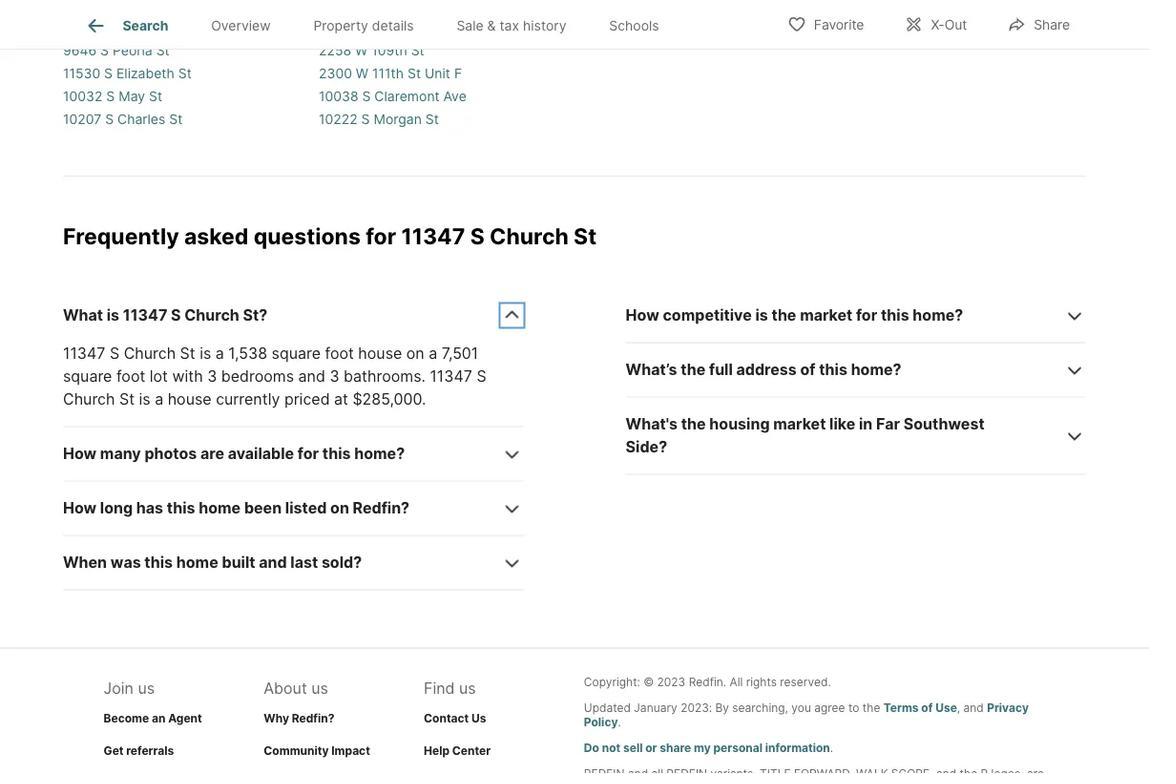 Task type: describe. For each thing, give the bounding box(es) containing it.
community
[[264, 743, 329, 757]]

1 vertical spatial square
[[63, 367, 112, 386]]

what's the housing market like in far southwest side?
[[626, 415, 985, 456]]

10032
[[63, 88, 103, 104]]

9646
[[63, 42, 97, 58]]

what's
[[626, 360, 677, 379]]

2 horizontal spatial a
[[429, 344, 437, 363]]

center
[[452, 743, 491, 757]]

may
[[119, 88, 145, 104]]

11347 inside 11347 s church st is a house currently priced at $285,000.
[[430, 367, 472, 386]]

how for how long has this home been listed on redfin?
[[63, 499, 97, 517]]

when was this home built and last sold? button
[[63, 536, 523, 590]]

full
[[709, 360, 733, 379]]

10207 s charles st link
[[63, 111, 183, 127]]

copyright: © 2023 redfin. all rights reserved.
[[584, 675, 831, 689]]

built
[[222, 553, 255, 572]]

what's
[[626, 415, 678, 433]]

10207 s charles st
[[63, 111, 183, 127]]

109th
[[372, 42, 407, 58]]

st for 9944 s sangamon st
[[184, 19, 197, 36]]

,
[[957, 701, 960, 715]]

elizabeth
[[116, 65, 175, 81]]

for for how many photos are available for this home?
[[298, 444, 319, 463]]

2023:
[[681, 701, 712, 715]]

contact us button
[[424, 711, 486, 725]]

priced
[[284, 390, 330, 408]]

11347 s church st is a 1,538 square foot house on a 7,501 square foot lot with 3 bedrooms and 3 bathrooms.
[[63, 344, 478, 386]]

st for 11347 s church st is a house currently priced at $285,000.
[[119, 390, 135, 408]]

7,501
[[442, 344, 478, 363]]

this down at
[[322, 444, 351, 463]]

overview
[[211, 17, 271, 34]]

sale
[[457, 17, 484, 34]]

how long has this home been listed on redfin?
[[63, 499, 410, 517]]

do not sell or share my personal information .
[[584, 741, 833, 755]]

you
[[792, 701, 811, 715]]

contact
[[424, 711, 469, 725]]

church inside dropdown button
[[184, 306, 239, 324]]

home inside when was this home built and last sold? dropdown button
[[176, 553, 218, 572]]

1 horizontal spatial square
[[272, 344, 321, 363]]

9944
[[63, 19, 97, 36]]

share
[[660, 741, 691, 755]]

long
[[100, 499, 133, 517]]

by
[[715, 701, 729, 715]]

how for how competitive is the market for this home?
[[626, 306, 659, 324]]

home? inside dropdown button
[[851, 360, 902, 379]]

s for 11530 s elizabeth st
[[104, 65, 113, 81]]

searching,
[[732, 701, 788, 715]]

2 horizontal spatial and
[[964, 701, 984, 715]]

terms of use link
[[884, 701, 957, 715]]

become an agent button
[[104, 711, 202, 725]]

what's the full address of this home?
[[626, 360, 902, 379]]

on inside dropdown button
[[330, 499, 349, 517]]

st?
[[243, 306, 267, 324]]

address
[[736, 360, 797, 379]]

property details tab
[[292, 3, 435, 49]]

reserved.
[[780, 675, 831, 689]]

like
[[830, 415, 856, 433]]

how many photos are available for this home?
[[63, 444, 405, 463]]

us for about us
[[311, 679, 328, 698]]

s for 10222 s morgan st
[[361, 111, 370, 127]]

9733 s wood st link
[[319, 19, 421, 36]]

9944 s sangamon st link
[[63, 19, 197, 36]]

help center
[[424, 743, 491, 757]]

personal
[[713, 741, 763, 755]]

share
[[1034, 17, 1070, 33]]

sold?
[[322, 553, 362, 572]]

s for 10207 s charles st
[[105, 111, 114, 127]]

when
[[63, 553, 107, 572]]

st for 11347 s church st is a 1,538 square foot house on a 7,501 square foot lot with 3 bedrooms and 3 bathrooms.
[[180, 344, 195, 363]]

s for 10038 s claremont ave
[[362, 88, 371, 104]]

privacy
[[987, 701, 1029, 715]]

tax
[[500, 17, 519, 34]]

2258 w 109th st link
[[319, 42, 424, 58]]

9646 s peoria st link
[[63, 42, 170, 58]]

9733 s wood st
[[319, 19, 421, 36]]

st for 2300 w 111th st unit f
[[408, 65, 421, 81]]

the inside what's the housing market like in far southwest side?
[[681, 415, 706, 433]]

use
[[936, 701, 957, 715]]

is inside dropdown button
[[107, 306, 119, 324]]

contact us
[[424, 711, 486, 725]]

all 60643 new listings
[[575, 19, 721, 36]]

s for 9944 s sangamon st
[[101, 19, 109, 36]]

or
[[645, 741, 657, 755]]

home? for how many photos are available for this home?
[[354, 444, 405, 463]]

community impact
[[264, 743, 370, 757]]

wood
[[367, 19, 404, 36]]

1 vertical spatial all
[[730, 675, 743, 689]]

house inside 11347 s church st is a 1,538 square foot house on a 7,501 square foot lot with 3 bedrooms and 3 bathrooms.
[[358, 344, 402, 363]]

information
[[765, 741, 830, 755]]

what
[[63, 306, 103, 324]]

home? for how competitive is the market for this home?
[[913, 306, 963, 324]]

was
[[111, 553, 141, 572]]

how for how many photos are available for this home?
[[63, 444, 97, 463]]

favorite
[[814, 17, 864, 33]]

0 vertical spatial for
[[366, 223, 396, 249]]

s for 9646 s peoria st
[[100, 42, 109, 58]]

how competitive is the market for this home?
[[626, 306, 963, 324]]

and inside 11347 s church st is a 1,538 square foot house on a 7,501 square foot lot with 3 bedrooms and 3 bathrooms.
[[298, 367, 325, 386]]

st for 11530 s elizabeth st
[[178, 65, 192, 81]]

0 horizontal spatial foot
[[116, 367, 145, 386]]

the inside dropdown button
[[681, 360, 706, 379]]

st for 2258 w 109th st
[[411, 42, 424, 58]]

do
[[584, 741, 599, 755]]

bedrooms
[[221, 367, 294, 386]]

market inside 'dropdown button'
[[800, 306, 853, 324]]

an
[[152, 711, 165, 725]]

60643
[[594, 19, 636, 36]]

how many photos are available for this home? button
[[63, 427, 523, 481]]

of inside dropdown button
[[800, 360, 816, 379]]

property
[[313, 17, 368, 34]]

s for 10032 s may st
[[106, 88, 115, 104]]

a for foot
[[216, 344, 224, 363]]

111th
[[372, 65, 404, 81]]

privacy policy
[[584, 701, 1029, 729]]

questions
[[254, 223, 361, 249]]

at
[[334, 390, 348, 408]]

morgan
[[374, 111, 422, 127]]

a for priced
[[155, 390, 163, 408]]

claremont
[[374, 88, 440, 104]]

sale & tax history tab
[[435, 3, 588, 49]]

x-out button
[[888, 4, 983, 43]]

are
[[200, 444, 224, 463]]

rights
[[746, 675, 777, 689]]

search link
[[84, 14, 168, 37]]

why
[[264, 711, 289, 725]]

copyright:
[[584, 675, 640, 689]]

1,538
[[228, 344, 267, 363]]

what is 11347 s church st? button
[[63, 289, 523, 342]]

competitive
[[663, 306, 752, 324]]



Task type: locate. For each thing, give the bounding box(es) containing it.
$285,000.
[[353, 390, 426, 408]]

all left 60643
[[575, 19, 590, 36]]

of right the address
[[800, 360, 816, 379]]

is right competitive
[[755, 306, 768, 324]]

0 horizontal spatial redfin?
[[292, 711, 335, 725]]

2 horizontal spatial us
[[459, 679, 476, 698]]

. down agree
[[830, 741, 833, 755]]

redfin? up sold?
[[353, 499, 410, 517]]

on
[[406, 344, 424, 363], [330, 499, 349, 517]]

1 vertical spatial w
[[356, 65, 369, 81]]

us right 'about'
[[311, 679, 328, 698]]

bathrooms.
[[344, 367, 426, 386]]

of left use
[[921, 701, 933, 715]]

1 vertical spatial for
[[856, 306, 877, 324]]

terms
[[884, 701, 919, 715]]

this up like
[[819, 360, 847, 379]]

listed
[[285, 499, 327, 517]]

this up what's the full address of this home? dropdown button
[[881, 306, 909, 324]]

on up bathrooms.
[[406, 344, 424, 363]]

for right questions
[[366, 223, 396, 249]]

sangamon
[[113, 19, 180, 36]]

sell
[[623, 741, 643, 755]]

redfin? up community impact
[[292, 711, 335, 725]]

2 vertical spatial and
[[964, 701, 984, 715]]

and up the priced
[[298, 367, 325, 386]]

for for how competitive is the market for this home?
[[856, 306, 877, 324]]

10038
[[319, 88, 358, 104]]

s
[[101, 19, 109, 36], [355, 19, 364, 36], [100, 42, 109, 58], [104, 65, 113, 81], [106, 88, 115, 104], [362, 88, 371, 104], [105, 111, 114, 127], [361, 111, 370, 127], [470, 223, 485, 249], [171, 306, 181, 324], [110, 344, 119, 363], [477, 367, 486, 386]]

1 horizontal spatial all
[[730, 675, 743, 689]]

1 3 from the left
[[207, 367, 217, 386]]

community impact button
[[264, 743, 370, 757]]

10222
[[319, 111, 358, 127]]

home inside how long has this home been listed on redfin? dropdown button
[[199, 499, 241, 517]]

peoria
[[113, 42, 152, 58]]

st for 9646 s peoria st
[[156, 42, 170, 58]]

the up the address
[[772, 306, 796, 324]]

1 vertical spatial .
[[830, 741, 833, 755]]

home left been
[[199, 499, 241, 517]]

st for 10222 s morgan st
[[426, 111, 439, 127]]

st inside 11347 s church st is a 1,538 square foot house on a 7,501 square foot lot with 3 bedrooms and 3 bathrooms.
[[180, 344, 195, 363]]

agent
[[168, 711, 202, 725]]

for right available
[[298, 444, 319, 463]]

of
[[800, 360, 816, 379], [921, 701, 933, 715]]

2 w from the top
[[356, 65, 369, 81]]

is up with at top
[[200, 344, 211, 363]]

share button
[[991, 4, 1086, 43]]

w down 9733 s wood st link
[[355, 42, 368, 58]]

us right the find
[[459, 679, 476, 698]]

st for 9733 s wood st
[[407, 19, 421, 36]]

what's the housing market like in far southwest side? button
[[626, 398, 1086, 475]]

why redfin? button
[[264, 711, 335, 725]]

0 vertical spatial square
[[272, 344, 321, 363]]

0 vertical spatial .
[[618, 715, 621, 729]]

0 vertical spatial home?
[[913, 306, 963, 324]]

schools
[[609, 17, 659, 34]]

1 vertical spatial on
[[330, 499, 349, 517]]

1 vertical spatial home
[[176, 553, 218, 572]]

far
[[876, 415, 900, 433]]

f
[[454, 65, 462, 81]]

square down the what is 11347 s church st? dropdown button
[[272, 344, 321, 363]]

s for 9733 s wood st
[[355, 19, 364, 36]]

church
[[490, 223, 569, 249], [184, 306, 239, 324], [124, 344, 176, 363], [63, 390, 115, 408]]

0 horizontal spatial for
[[298, 444, 319, 463]]

w
[[355, 42, 368, 58], [356, 65, 369, 81]]

for inside how competitive is the market for this home? 'dropdown button'
[[856, 306, 877, 324]]

get referrals
[[104, 743, 174, 757]]

housing
[[710, 415, 770, 433]]

0 vertical spatial all
[[575, 19, 590, 36]]

foot left lot
[[116, 367, 145, 386]]

11530
[[63, 65, 100, 81]]

0 horizontal spatial and
[[259, 553, 287, 572]]

been
[[244, 499, 282, 517]]

for up what's the full address of this home? dropdown button
[[856, 306, 877, 324]]

a left the 1,538
[[216, 344, 224, 363]]

1 w from the top
[[355, 42, 368, 58]]

2023
[[657, 675, 686, 689]]

the right to
[[863, 701, 880, 715]]

0 horizontal spatial house
[[168, 390, 212, 408]]

become
[[104, 711, 149, 725]]

with
[[172, 367, 203, 386]]

w for 2258
[[355, 42, 368, 58]]

2 vertical spatial home?
[[354, 444, 405, 463]]

agree
[[814, 701, 845, 715]]

the inside 'dropdown button'
[[772, 306, 796, 324]]

0 horizontal spatial a
[[155, 390, 163, 408]]

s inside 11347 s church st is a 1,538 square foot house on a 7,501 square foot lot with 3 bedrooms and 3 bathrooms.
[[110, 344, 119, 363]]

for inside how many photos are available for this home? dropdown button
[[298, 444, 319, 463]]

s inside 11347 s church st is a house currently priced at $285,000.
[[477, 367, 486, 386]]

2 3 from the left
[[330, 367, 339, 386]]

0 vertical spatial house
[[358, 344, 402, 363]]

0 vertical spatial of
[[800, 360, 816, 379]]

overview tab
[[190, 3, 292, 49]]

how left long
[[63, 499, 97, 517]]

house inside 11347 s church st is a house currently priced at $285,000.
[[168, 390, 212, 408]]

3 us from the left
[[459, 679, 476, 698]]

1 us from the left
[[138, 679, 155, 698]]

updated january 2023: by searching, you agree to the terms of use , and
[[584, 701, 987, 715]]

square down what
[[63, 367, 112, 386]]

how competitive is the market for this home? button
[[626, 289, 1086, 343]]

0 vertical spatial foot
[[325, 344, 354, 363]]

w for 2300
[[356, 65, 369, 81]]

s inside dropdown button
[[171, 306, 181, 324]]

. down updated
[[618, 715, 621, 729]]

1 vertical spatial and
[[259, 553, 287, 572]]

st for 10207 s charles st
[[169, 111, 183, 127]]

0 horizontal spatial of
[[800, 360, 816, 379]]

0 vertical spatial market
[[800, 306, 853, 324]]

is right what
[[107, 306, 119, 324]]

on inside 11347 s church st is a 1,538 square foot house on a 7,501 square foot lot with 3 bedrooms and 3 bathrooms.
[[406, 344, 424, 363]]

0 horizontal spatial home?
[[354, 444, 405, 463]]

1 horizontal spatial us
[[311, 679, 328, 698]]

us for find us
[[459, 679, 476, 698]]

many
[[100, 444, 141, 463]]

when was this home built and last sold?
[[63, 553, 362, 572]]

11347 inside the what is 11347 s church st? dropdown button
[[123, 306, 167, 324]]

1 vertical spatial of
[[921, 701, 933, 715]]

is inside 11347 s church st is a 1,538 square foot house on a 7,501 square foot lot with 3 bedrooms and 3 bathrooms.
[[200, 344, 211, 363]]

10038 s claremont ave
[[319, 88, 467, 104]]

policy
[[584, 715, 618, 729]]

a down lot
[[155, 390, 163, 408]]

is inside 'dropdown button'
[[755, 306, 768, 324]]

market
[[800, 306, 853, 324], [773, 415, 826, 433]]

3 right with at top
[[207, 367, 217, 386]]

frequently asked questions for 11347 s church st
[[63, 223, 597, 249]]

1 horizontal spatial of
[[921, 701, 933, 715]]

0 vertical spatial redfin?
[[353, 499, 410, 517]]

0 horizontal spatial square
[[63, 367, 112, 386]]

is inside 11347 s church st is a house currently priced at $285,000.
[[139, 390, 150, 408]]

us for join us
[[138, 679, 155, 698]]

1 horizontal spatial a
[[216, 344, 224, 363]]

tab list
[[63, 0, 696, 49]]

house up bathrooms.
[[358, 344, 402, 363]]

market up what's the full address of this home? dropdown button
[[800, 306, 853, 324]]

house down with at top
[[168, 390, 212, 408]]

become an agent
[[104, 711, 202, 725]]

0 vertical spatial how
[[626, 306, 659, 324]]

how left the many
[[63, 444, 97, 463]]

1 horizontal spatial and
[[298, 367, 325, 386]]

asked
[[184, 223, 249, 249]]

in
[[859, 415, 873, 433]]

11347 s church st is a house currently priced at $285,000.
[[63, 367, 486, 408]]

favorite button
[[771, 4, 880, 43]]

my
[[694, 741, 711, 755]]

0 horizontal spatial .
[[618, 715, 621, 729]]

all left rights at bottom right
[[730, 675, 743, 689]]

this
[[881, 306, 909, 324], [819, 360, 847, 379], [322, 444, 351, 463], [167, 499, 195, 517], [144, 553, 173, 572]]

2 horizontal spatial home?
[[913, 306, 963, 324]]

1 vertical spatial how
[[63, 444, 97, 463]]

0 vertical spatial and
[[298, 367, 325, 386]]

impact
[[331, 743, 370, 757]]

redfin? inside dropdown button
[[353, 499, 410, 517]]

2300
[[319, 65, 352, 81]]

tab list containing search
[[63, 0, 696, 49]]

on right listed
[[330, 499, 349, 517]]

11347 inside 11347 s church st is a 1,538 square foot house on a 7,501 square foot lot with 3 bedrooms and 3 bathrooms.
[[63, 344, 105, 363]]

the right what's
[[681, 415, 706, 433]]

10222 s morgan st
[[319, 111, 439, 127]]

s for 11347 s church st is a 1,538 square foot house on a 7,501 square foot lot with 3 bedrooms and 3 bathrooms.
[[110, 344, 119, 363]]

what is 11347 s church st?
[[63, 306, 267, 324]]

this inside 'dropdown button'
[[881, 306, 909, 324]]

ave
[[443, 88, 467, 104]]

1 horizontal spatial home?
[[851, 360, 902, 379]]

about us
[[264, 679, 328, 698]]

1 vertical spatial market
[[773, 415, 826, 433]]

1 vertical spatial home?
[[851, 360, 902, 379]]

how up the what's
[[626, 306, 659, 324]]

lot
[[150, 367, 168, 386]]

1 horizontal spatial foot
[[325, 344, 354, 363]]

3 up at
[[330, 367, 339, 386]]

us right join
[[138, 679, 155, 698]]

st
[[184, 19, 197, 36], [407, 19, 421, 36], [156, 42, 170, 58], [411, 42, 424, 58], [178, 65, 192, 81], [408, 65, 421, 81], [149, 88, 162, 104], [169, 111, 183, 127], [426, 111, 439, 127], [574, 223, 597, 249], [180, 344, 195, 363], [119, 390, 135, 408]]

2258
[[319, 42, 351, 58]]

schools tab
[[588, 3, 681, 49]]

church inside 11347 s church st is a 1,538 square foot house on a 7,501 square foot lot with 3 bedrooms and 3 bathrooms.
[[124, 344, 176, 363]]

1 horizontal spatial house
[[358, 344, 402, 363]]

and inside dropdown button
[[259, 553, 287, 572]]

for
[[366, 223, 396, 249], [856, 306, 877, 324], [298, 444, 319, 463]]

market inside what's the housing market like in far southwest side?
[[773, 415, 826, 433]]

is down lot
[[139, 390, 150, 408]]

0 horizontal spatial all
[[575, 19, 590, 36]]

all 60643 new listings link
[[575, 19, 721, 36]]

home? inside dropdown button
[[354, 444, 405, 463]]

the left full in the top right of the page
[[681, 360, 706, 379]]

w down 2258 w 109th st link
[[356, 65, 369, 81]]

do not sell or share my personal information link
[[584, 741, 830, 755]]

2 horizontal spatial for
[[856, 306, 877, 324]]

2 us from the left
[[311, 679, 328, 698]]

st for 10032 s may st
[[149, 88, 162, 104]]

market left like
[[773, 415, 826, 433]]

11530 s elizabeth st link
[[63, 65, 192, 81]]

0 horizontal spatial us
[[138, 679, 155, 698]]

updated
[[584, 701, 631, 715]]

1 vertical spatial foot
[[116, 367, 145, 386]]

1 horizontal spatial for
[[366, 223, 396, 249]]

charles
[[117, 111, 165, 127]]

10222 s morgan st link
[[319, 111, 439, 127]]

side?
[[626, 438, 667, 456]]

and right the ","
[[964, 701, 984, 715]]

11347
[[401, 223, 465, 249], [123, 306, 167, 324], [63, 344, 105, 363], [430, 367, 472, 386]]

find us
[[424, 679, 476, 698]]

0 horizontal spatial 3
[[207, 367, 217, 386]]

home left built
[[176, 553, 218, 572]]

9944 s sangamon st
[[63, 19, 197, 36]]

1 horizontal spatial .
[[830, 741, 833, 755]]

home? inside 'dropdown button'
[[913, 306, 963, 324]]

1 vertical spatial redfin?
[[292, 711, 335, 725]]

how inside 'dropdown button'
[[626, 306, 659, 324]]

join us
[[104, 679, 155, 698]]

last
[[290, 553, 318, 572]]

a inside 11347 s church st is a house currently priced at $285,000.
[[155, 390, 163, 408]]

1 horizontal spatial 3
[[330, 367, 339, 386]]

9733
[[319, 19, 351, 36]]

this right was
[[144, 553, 173, 572]]

©
[[644, 675, 654, 689]]

s for 11347 s church st is a house currently priced at $285,000.
[[477, 367, 486, 386]]

what's the full address of this home? button
[[626, 343, 1086, 398]]

2 vertical spatial how
[[63, 499, 97, 517]]

this right has
[[167, 499, 195, 517]]

st inside 11347 s church st is a house currently priced at $285,000.
[[119, 390, 135, 408]]

church inside 11347 s church st is a house currently priced at $285,000.
[[63, 390, 115, 408]]

1 vertical spatial house
[[168, 390, 212, 408]]

currently
[[216, 390, 280, 408]]

and left the 'last'
[[259, 553, 287, 572]]

3
[[207, 367, 217, 386], [330, 367, 339, 386]]

out
[[945, 17, 967, 33]]

0 horizontal spatial on
[[330, 499, 349, 517]]

2 vertical spatial for
[[298, 444, 319, 463]]

foot up at
[[325, 344, 354, 363]]

a left 7,501
[[429, 344, 437, 363]]

0 vertical spatial on
[[406, 344, 424, 363]]

10038 s claremont ave link
[[319, 88, 467, 104]]

1 horizontal spatial redfin?
[[353, 499, 410, 517]]

0 vertical spatial w
[[355, 42, 368, 58]]

this inside dropdown button
[[819, 360, 847, 379]]

1 horizontal spatial on
[[406, 344, 424, 363]]

0 vertical spatial home
[[199, 499, 241, 517]]



Task type: vqa. For each thing, say whether or not it's contained in the screenshot.
Copyright:
yes



